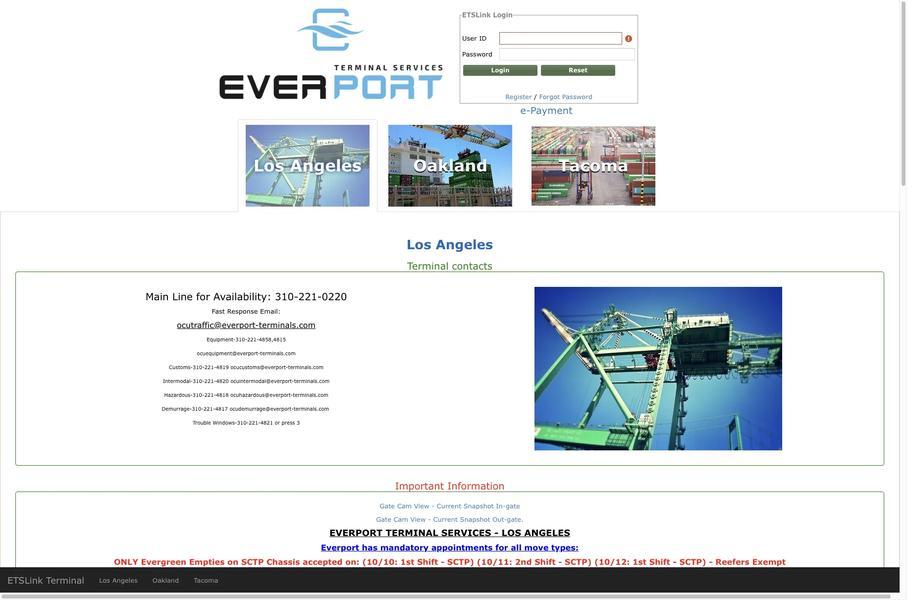 Task type: vqa. For each thing, say whether or not it's contained in the screenshot.
2023-
no



Task type: locate. For each thing, give the bounding box(es) containing it.
snapshot
[[464, 502, 494, 510], [460, 516, 491, 523]]

gate inside gate cam view - current snapshot out-gate. everport terminal services - los angeles everport has mandatory appointments for all move types: only evergreen empties on sctp chassis accepted on: (10/10: 1st shift - sctp) (10/11: 2nd shift - sctp) (10/12: 1st shift - sctp) - reefers exempt when making a dual transaction appointment at emodal.com, always choose "#drop single" and "#pick single" arriving within the dual appt window time slot will ensure the import appt won't expire while queued up to drop the empty
[[376, 516, 392, 523]]

reefers
[[716, 557, 750, 567]]

1 horizontal spatial appt
[[485, 586, 502, 595]]

the
[[263, 586, 276, 595], [440, 586, 453, 595], [657, 586, 670, 595]]

all
[[511, 543, 522, 552]]

0 vertical spatial login
[[493, 11, 513, 19]]

the down 'making' at left bottom
[[263, 586, 276, 595]]

221- inside main line for availability: 310-221-0220 fast response email: ocutraffic@everport-terminals.com
[[299, 290, 322, 302]]

310- for 4820
[[193, 378, 205, 384]]

1 horizontal spatial for
[[496, 543, 508, 552]]

for inside gate cam view - current snapshot out-gate. everport terminal services - los angeles everport has mandatory appointments for all move types: only evergreen empties on sctp chassis accepted on: (10/10: 1st shift - sctp) (10/11: 2nd shift - sctp) (10/12: 1st shift - sctp) - reefers exempt when making a dual transaction appointment at emodal.com, always choose "#drop single" and "#pick single" arriving within the dual appt window time slot will ensure the import appt won't expire while queued up to drop the empty
[[496, 543, 508, 552]]

import
[[456, 586, 482, 595]]

(10/12:
[[595, 557, 630, 567]]

equipment-310-221-4858,4815
[[207, 336, 286, 342]]

gate for gate cam view - current snapshot out-gate. everport terminal services - los angeles everport has mandatory appointments for all move types: only evergreen empties on sctp chassis accepted on: (10/10: 1st shift - sctp) (10/11: 2nd shift - sctp) (10/12: 1st shift - sctp) - reefers exempt when making a dual transaction appointment at emodal.com, always choose "#drop single" and "#pick single" arriving within the dual appt window time slot will ensure the import appt won't expire while queued up to drop the empty
[[376, 516, 392, 523]]

0 horizontal spatial tacoma link
[[186, 568, 226, 593]]

oakland
[[414, 155, 488, 175], [153, 577, 179, 584]]

or
[[275, 420, 280, 426]]

310-
[[275, 290, 299, 302], [236, 336, 247, 342], [193, 364, 205, 370], [193, 378, 205, 384], [193, 392, 204, 398], [192, 406, 204, 412], [237, 420, 249, 426]]

1 vertical spatial terminal
[[46, 575, 84, 586]]

0 horizontal spatial sctp)
[[448, 557, 474, 567]]

310- inside main line for availability: 310-221-0220 fast response email: ocutraffic@everport-terminals.com
[[275, 290, 299, 302]]

0 vertical spatial cam
[[397, 502, 412, 510]]

always
[[475, 572, 508, 581]]

0 vertical spatial los angeles link
[[238, 119, 378, 212]]

1 horizontal spatial tacoma link
[[524, 121, 664, 211]]

1 horizontal spatial single"
[[650, 572, 679, 581]]

view inside gate cam view - current snapshot out-gate. everport terminal services - los angeles everport has mandatory appointments for all move types: only evergreen empties on sctp chassis accepted on: (10/10: 1st shift - sctp) (10/11: 2nd shift - sctp) (10/12: 1st shift - sctp) - reefers exempt when making a dual transaction appointment at emodal.com, always choose "#drop single" and "#pick single" arriving within the dual appt window time slot will ensure the import appt won't expire while queued up to drop the empty
[[411, 516, 426, 523]]

trouble
[[193, 420, 211, 426]]

when
[[222, 572, 244, 581]]

etslink for etslink login
[[463, 11, 491, 19]]

oakland link
[[381, 119, 521, 212], [145, 568, 186, 593]]

current for gate cam view - current snapshot out-gate. everport terminal services - los angeles everport has mandatory appointments for all move types: only evergreen empties on sctp chassis accepted on: (10/10: 1st shift - sctp) (10/11: 2nd shift - sctp) (10/12: 1st shift - sctp) - reefers exempt when making a dual transaction appointment at emodal.com, always choose "#drop single" and "#pick single" arriving within the dual appt window time slot will ensure the import appt won't expire while queued up to drop the empty
[[433, 516, 458, 523]]

chassis
[[267, 557, 300, 567]]

dual right a
[[287, 572, 308, 581]]

0 vertical spatial los angeles
[[254, 155, 362, 175]]

1 vertical spatial current
[[433, 516, 458, 523]]

ocutraffic@everport-
[[177, 320, 259, 329]]

current inside gate cam view - current snapshot out-gate. everport terminal services - los angeles everport has mandatory appointments for all move types: only evergreen empties on sctp chassis accepted on: (10/10: 1st shift - sctp) (10/11: 2nd shift - sctp) (10/12: 1st shift - sctp) - reefers exempt when making a dual transaction appointment at emodal.com, always choose "#drop single" and "#pick single" arriving within the dual appt window time slot will ensure the import appt won't expire while queued up to drop the empty
[[433, 516, 458, 523]]

snapshot for gate cam view - current snapshot out-gate. everport terminal services - los angeles everport has mandatory appointments for all move types: only evergreen empties on sctp chassis accepted on: (10/10: 1st shift - sctp) (10/11: 2nd shift - sctp) (10/12: 1st shift - sctp) - reefers exempt when making a dual transaction appointment at emodal.com, always choose "#drop single" and "#pick single" arriving within the dual appt window time slot will ensure the import appt won't expire while queued up to drop the empty
[[460, 516, 491, 523]]

password down reset link
[[563, 93, 593, 101]]

0 vertical spatial snapshot
[[464, 502, 494, 510]]

0 vertical spatial tacoma
[[559, 155, 629, 175]]

ocudemurrage@everport-
[[230, 406, 294, 412]]

221- for 4817
[[204, 406, 215, 412]]

los angeles
[[254, 155, 362, 175], [407, 236, 493, 252], [99, 577, 138, 584]]

0 horizontal spatial los angeles link
[[92, 568, 145, 593]]

1 single" from the left
[[573, 572, 601, 581]]

310- left 4819
[[193, 364, 205, 370]]

gate cam view - current snapshot in-gate link
[[380, 502, 520, 510]]

view for gate cam view - current snapshot out-gate. everport terminal services - los angeles everport has mandatory appointments for all move types: only evergreen empties on sctp chassis accepted on: (10/10: 1st shift - sctp) (10/11: 2nd shift - sctp) (10/12: 1st shift - sctp) - reefers exempt when making a dual transaction appointment at emodal.com, always choose "#drop single" and "#pick single" arriving within the dual appt window time slot will ensure the import appt won't expire while queued up to drop the empty
[[411, 516, 426, 523]]

response
[[227, 307, 258, 315]]

etslink
[[463, 11, 491, 19], [7, 575, 43, 586]]

1 horizontal spatial oakland
[[414, 155, 488, 175]]

register link
[[506, 93, 532, 101]]

0 vertical spatial los
[[254, 155, 285, 175]]

310- for 4858,4815
[[236, 336, 247, 342]]

fast
[[212, 307, 225, 315]]

2 single" from the left
[[650, 572, 679, 581]]

2 shift from the left
[[535, 557, 556, 567]]

1 horizontal spatial los angeles link
[[238, 119, 378, 212]]

view for gate cam view - current snapshot in-gate
[[414, 502, 430, 510]]

310- for 4817
[[192, 406, 204, 412]]

0 horizontal spatial angeles
[[112, 577, 138, 584]]

2 vertical spatial los
[[99, 577, 110, 584]]

1 appt from the left
[[303, 586, 321, 595]]

0 horizontal spatial los
[[99, 577, 110, 584]]

2 horizontal spatial the
[[657, 586, 670, 595]]

alert
[[625, 34, 633, 42]]

310- up the ocuequipment@everport-terminals.com
[[236, 336, 247, 342]]

gate cam view - current snapshot in-gate
[[380, 502, 520, 510]]

4858,4815
[[259, 336, 286, 342]]

important information
[[395, 480, 505, 492]]

single" up queued
[[573, 572, 601, 581]]

terminal
[[407, 260, 449, 272], [46, 575, 84, 586]]

0 vertical spatial etslink
[[463, 11, 491, 19]]

2 appt from the left
[[485, 586, 502, 595]]

1st up "#pick
[[633, 557, 647, 567]]

cam inside gate cam view - current snapshot out-gate. everport terminal services - los angeles everport has mandatory appointments for all move types: only evergreen empties on sctp chassis accepted on: (10/10: 1st shift - sctp) (10/11: 2nd shift - sctp) (10/12: 1st shift - sctp) - reefers exempt when making a dual transaction appointment at emodal.com, always choose "#drop single" and "#pick single" arriving within the dual appt window time slot will ensure the import appt won't expire while queued up to drop the empty
[[394, 516, 408, 523]]

0 vertical spatial oakland link
[[381, 119, 521, 212]]

1 horizontal spatial password
[[563, 93, 593, 101]]

snapshot inside gate cam view - current snapshot out-gate. everport terminal services - los angeles everport has mandatory appointments for all move types: only evergreen empties on sctp chassis accepted on: (10/10: 1st shift - sctp) (10/11: 2nd shift - sctp) (10/12: 1st shift - sctp) - reefers exempt when making a dual transaction appointment at emodal.com, always choose "#drop single" and "#pick single" arriving within the dual appt window time slot will ensure the import appt won't expire while queued up to drop the empty
[[460, 516, 491, 523]]

1 vertical spatial gate
[[376, 516, 392, 523]]

1 vertical spatial tacoma
[[194, 577, 218, 584]]

shift up "drop"
[[650, 557, 671, 567]]

0 horizontal spatial terminal
[[46, 575, 84, 586]]

ocucustoms@everport-
[[231, 364, 288, 370]]

appt down the always
[[485, 586, 502, 595]]

0 vertical spatial tacoma link
[[524, 121, 664, 211]]

0 horizontal spatial for
[[196, 290, 210, 302]]

etslink for etslink terminal
[[7, 575, 43, 586]]

Password password field
[[500, 49, 635, 60]]

gate up terminal
[[380, 502, 395, 510]]

types:
[[552, 543, 579, 552]]

1 vertical spatial angeles
[[436, 236, 493, 252]]

0 vertical spatial password
[[463, 50, 493, 58]]

1st
[[401, 557, 415, 567], [633, 557, 647, 567]]

the down emodal.com,
[[440, 586, 453, 595]]

221-
[[299, 290, 322, 302], [247, 336, 259, 342], [205, 364, 216, 370], [205, 378, 216, 384], [204, 392, 216, 398], [204, 406, 215, 412], [249, 420, 261, 426]]

221- for 4820
[[205, 378, 216, 384]]

won't
[[505, 586, 527, 595]]

0 vertical spatial gate
[[380, 502, 395, 510]]

2 vertical spatial angeles
[[112, 577, 138, 584]]

los angeles link
[[238, 119, 378, 212], [92, 568, 145, 593]]

demurrage-
[[162, 406, 192, 412]]

0 vertical spatial current
[[437, 502, 462, 510]]

1 vertical spatial view
[[411, 516, 426, 523]]

emodal.com,
[[422, 572, 473, 581]]

2 horizontal spatial angeles
[[436, 236, 493, 252]]

dual down a
[[279, 586, 301, 595]]

appointments
[[432, 543, 493, 552]]

for left the all
[[496, 543, 508, 552]]

move
[[525, 543, 549, 552]]

slot
[[377, 586, 392, 595]]

password down user id
[[463, 50, 493, 58]]

gate cam view - current snapshot out-gate. link
[[376, 516, 524, 523]]

appt down transaction
[[303, 586, 321, 595]]

angeles
[[290, 155, 362, 175], [436, 236, 493, 252], [112, 577, 138, 584]]

2 vertical spatial los angeles
[[99, 577, 138, 584]]

view up terminal
[[411, 516, 426, 523]]

cam down important
[[397, 502, 412, 510]]

los
[[254, 155, 285, 175], [407, 236, 432, 252], [99, 577, 110, 584]]

1 vertical spatial los
[[407, 236, 432, 252]]

for right line
[[196, 290, 210, 302]]

0 horizontal spatial single"
[[573, 572, 601, 581]]

evergreen
[[141, 557, 186, 567]]

single"
[[573, 572, 601, 581], [650, 572, 679, 581]]

310- up trouble
[[192, 406, 204, 412]]

1st down mandatory
[[401, 557, 415, 567]]

current down gate cam view - current snapshot in-gate
[[433, 516, 458, 523]]

310- down customs-
[[193, 378, 205, 384]]

0 horizontal spatial the
[[263, 586, 276, 595]]

on
[[228, 557, 239, 567]]

gate
[[380, 502, 395, 510], [376, 516, 392, 523]]

1 vertical spatial tacoma link
[[186, 568, 226, 593]]

310- up email:
[[275, 290, 299, 302]]

sctp) down types:
[[565, 557, 592, 567]]

0 horizontal spatial appt
[[303, 586, 321, 595]]

2 horizontal spatial shift
[[650, 557, 671, 567]]

1 horizontal spatial the
[[440, 586, 453, 595]]

0 vertical spatial view
[[414, 502, 430, 510]]

User ID text field
[[500, 33, 622, 44]]

1 vertical spatial password
[[563, 93, 593, 101]]

1 vertical spatial etslink
[[7, 575, 43, 586]]

user id
[[463, 34, 487, 42]]

gate up everport
[[376, 516, 392, 523]]

sctp)
[[448, 557, 474, 567], [565, 557, 592, 567]]

arriving
[[203, 586, 234, 595]]

main line for availability: 310-221-0220 fast response email: ocutraffic@everport-terminals.com
[[146, 290, 347, 329]]

0 vertical spatial angeles
[[290, 155, 362, 175]]

1 shift from the left
[[417, 557, 438, 567]]

window
[[324, 586, 354, 595]]

1 vertical spatial los angeles
[[407, 236, 493, 252]]

0 horizontal spatial 1st
[[401, 557, 415, 567]]

etslink terminal
[[7, 575, 84, 586]]

on:
[[345, 557, 360, 567]]

310- for 4818
[[193, 392, 204, 398]]

transaction
[[311, 572, 356, 581]]

important
[[395, 480, 444, 492]]

1 horizontal spatial sctp)
[[565, 557, 592, 567]]

1 sctp) from the left
[[448, 557, 474, 567]]

310- left 4818
[[193, 392, 204, 398]]

1 vertical spatial cam
[[394, 516, 408, 523]]

1 horizontal spatial angeles
[[290, 155, 362, 175]]

- up terminal
[[428, 516, 431, 523]]

reset link
[[541, 65, 616, 76]]

0 vertical spatial terminal
[[407, 260, 449, 272]]

cam
[[397, 502, 412, 510], [394, 516, 408, 523]]

1 vertical spatial for
[[496, 543, 508, 552]]

0 horizontal spatial tacoma
[[194, 577, 218, 584]]

- down out-
[[495, 527, 499, 538]]

shift down move
[[535, 557, 556, 567]]

0 horizontal spatial etslink
[[7, 575, 43, 586]]

1 horizontal spatial los
[[254, 155, 285, 175]]

contacts
[[452, 260, 493, 272]]

1 vertical spatial los angeles link
[[92, 568, 145, 593]]

appt
[[303, 586, 321, 595], [485, 586, 502, 595]]

making
[[247, 572, 276, 581]]

ocuhazardous@everport-
[[231, 392, 293, 398]]

0 horizontal spatial shift
[[417, 557, 438, 567]]

1 vertical spatial oakland link
[[145, 568, 186, 593]]

2 the from the left
[[440, 586, 453, 595]]

1 horizontal spatial shift
[[535, 557, 556, 567]]

1 horizontal spatial etslink
[[463, 11, 491, 19]]

los angeles link for topmost 'oakland' link
[[238, 119, 378, 212]]

password
[[463, 50, 493, 58], [563, 93, 593, 101]]

tacoma link
[[524, 121, 664, 211], [186, 568, 226, 593]]

shift up at
[[417, 557, 438, 567]]

terminals.com inside main line for availability: 310-221-0220 fast response email: ocutraffic@everport-terminals.com
[[259, 320, 316, 329]]

view down important
[[414, 502, 430, 510]]

forgot password link
[[540, 93, 593, 101]]

- left sctp) -
[[673, 557, 677, 567]]

snapshot down information
[[464, 502, 494, 510]]

mandatory
[[381, 543, 429, 552]]

310- for 4819
[[193, 364, 205, 370]]

2 horizontal spatial los angeles
[[407, 236, 493, 252]]

sctp) down appointments
[[448, 557, 474, 567]]

1 horizontal spatial 1st
[[633, 557, 647, 567]]

current up gate cam view - current snapshot out-gate. link
[[437, 502, 462, 510]]

- up "#drop
[[559, 557, 562, 567]]

information
[[448, 480, 505, 492]]

single" up "drop"
[[650, 572, 679, 581]]

cam up terminal
[[394, 516, 408, 523]]

terminals.com for ocuintermodal@everport-
[[294, 378, 330, 384]]

1 horizontal spatial oakland link
[[381, 119, 521, 212]]

0 vertical spatial for
[[196, 290, 210, 302]]

0 vertical spatial dual
[[287, 572, 308, 581]]

the right "drop"
[[657, 586, 670, 595]]

snapshot up services
[[460, 516, 491, 523]]

user
[[463, 34, 477, 42]]

0 horizontal spatial oakland
[[153, 577, 179, 584]]

register / forgot password
[[506, 93, 593, 101]]

3 shift from the left
[[650, 557, 671, 567]]

1 vertical spatial snapshot
[[460, 516, 491, 523]]

login link
[[464, 65, 538, 76]]

customs-310-221-4819 ocucustoms@everport-terminals.com
[[169, 364, 324, 370]]



Task type: describe. For each thing, give the bounding box(es) containing it.
sctp) -
[[680, 557, 713, 567]]

up
[[613, 586, 623, 595]]

time
[[357, 586, 374, 595]]

ocuequipment@everport-terminals.com
[[197, 350, 296, 356]]

empties
[[189, 557, 225, 567]]

exempt
[[753, 557, 786, 567]]

tacoma link for the leftmost 'oakland' link
[[186, 568, 226, 593]]

1 vertical spatial oakland
[[153, 577, 179, 584]]

id
[[479, 34, 487, 42]]

0 horizontal spatial oakland link
[[145, 568, 186, 593]]

2 horizontal spatial los
[[407, 236, 432, 252]]

has
[[362, 543, 378, 552]]

/
[[534, 93, 537, 101]]

los angeles link for the leftmost 'oakland' link
[[92, 568, 145, 593]]

will
[[394, 586, 407, 595]]

221- for 4818
[[204, 392, 216, 398]]

angeles
[[525, 527, 571, 538]]

customs-
[[169, 364, 193, 370]]

4820
[[216, 378, 229, 384]]

0 horizontal spatial password
[[463, 50, 493, 58]]

1 horizontal spatial los angeles
[[254, 155, 362, 175]]

choose
[[511, 572, 538, 581]]

4821
[[261, 420, 273, 426]]

- up emodal.com,
[[441, 557, 445, 567]]

etslink login
[[463, 11, 513, 19]]

a
[[279, 572, 284, 581]]

hazardous-
[[164, 392, 193, 398]]

1 vertical spatial dual
[[279, 586, 301, 595]]

cam for gate cam view - current snapshot out-gate. everport terminal services - los angeles everport has mandatory appointments for all move types: only evergreen empties on sctp chassis accepted on: (10/10: 1st shift - sctp) (10/11: 2nd shift - sctp) (10/12: 1st shift - sctp) - reefers exempt when making a dual transaction appointment at emodal.com, always choose "#drop single" and "#pick single" arriving within the dual appt window time slot will ensure the import appt won't expire while queued up to drop the empty
[[394, 516, 408, 523]]

gate for gate cam view - current snapshot in-gate
[[380, 502, 395, 510]]

terminals.com for ocuhazardous@everport-
[[293, 392, 329, 398]]

for inside main line for availability: 310-221-0220 fast response email: ocutraffic@everport-terminals.com
[[196, 290, 210, 302]]

email:
[[260, 307, 281, 315]]

ocuequipment@everport-
[[197, 350, 260, 356]]

snapshot for gate cam view - current snapshot in-gate
[[464, 502, 494, 510]]

0 vertical spatial oakland
[[414, 155, 488, 175]]

1 1st from the left
[[401, 557, 415, 567]]

drop
[[636, 586, 654, 595]]

1 horizontal spatial tacoma
[[559, 155, 629, 175]]

1 the from the left
[[263, 586, 276, 595]]

"#drop
[[541, 572, 571, 581]]

press
[[282, 420, 295, 426]]

e-payment
[[521, 104, 573, 116]]

sctp
[[241, 557, 264, 567]]

terminal
[[386, 527, 439, 538]]

4819
[[216, 364, 229, 370]]

terminals.com for ocudemurrage@everport-
[[294, 406, 329, 412]]

hazardous-310-221-4818 ocuhazardous@everport-terminals.com
[[164, 392, 329, 398]]

3 the from the left
[[657, 586, 670, 595]]

terminal contacts
[[407, 260, 493, 272]]

queued
[[580, 586, 610, 595]]

etslink terminal link
[[0, 568, 92, 593]]

demurrage-310-221-4817 ocudemurrage@everport-terminals.com
[[162, 406, 331, 412]]

(10/11:
[[477, 557, 513, 567]]

and
[[604, 572, 619, 581]]

(10/10:
[[362, 557, 398, 567]]

everport
[[321, 543, 359, 552]]

221- for 4858,4815
[[247, 336, 259, 342]]

everport
[[330, 527, 383, 538]]

reset
[[569, 66, 588, 74]]

main
[[146, 290, 169, 302]]

ocuintermodal@everport-
[[231, 378, 294, 384]]

current for gate cam view - current snapshot in-gate
[[437, 502, 462, 510]]

availability:
[[214, 290, 272, 302]]

3
[[297, 420, 300, 426]]

while
[[557, 586, 578, 595]]

equipment-
[[207, 336, 236, 342]]

2nd
[[515, 557, 532, 567]]

only
[[114, 557, 138, 567]]

2 sctp) from the left
[[565, 557, 592, 567]]

0 horizontal spatial los angeles
[[99, 577, 138, 584]]

register
[[506, 93, 532, 101]]

line
[[172, 290, 193, 302]]

cam for gate cam view - current snapshot in-gate
[[397, 502, 412, 510]]

ensure
[[410, 586, 437, 595]]

e-
[[521, 104, 531, 116]]

appointment
[[358, 572, 409, 581]]

gate
[[506, 502, 520, 510]]

- up gate cam view - current snapshot out-gate. link
[[432, 502, 435, 510]]

empty
[[673, 586, 698, 595]]

gate cam view - current snapshot out-gate. everport terminal services - los angeles everport has mandatory appointments for all move types: only evergreen empties on sctp chassis accepted on: (10/10: 1st shift - sctp) (10/11: 2nd shift - sctp) (10/12: 1st shift - sctp) - reefers exempt when making a dual transaction appointment at emodal.com, always choose "#drop single" and "#pick single" arriving within the dual appt window time slot will ensure the import appt won't expire while queued up to drop the empty
[[114, 516, 786, 595]]

tacoma link for topmost 'oakland' link
[[524, 121, 664, 211]]

221- for 4819
[[205, 364, 216, 370]]

within
[[236, 586, 261, 595]]

services
[[442, 527, 492, 538]]

out-
[[493, 516, 507, 523]]

e-payment link
[[521, 104, 573, 116]]

in-
[[496, 502, 506, 510]]

0220
[[322, 290, 347, 302]]

gate.
[[507, 516, 524, 523]]

terminals.com for ocucustoms@everport-
[[288, 364, 324, 370]]

1 horizontal spatial terminal
[[407, 260, 449, 272]]

windows-
[[213, 420, 237, 426]]

4818
[[216, 392, 229, 398]]

1 vertical spatial login
[[492, 66, 510, 74]]

forgot
[[540, 93, 560, 101]]

accepted
[[303, 557, 343, 567]]

expire
[[530, 586, 554, 595]]

310- down demurrage-310-221-4817 ocudemurrage@everport-terminals.com
[[237, 420, 249, 426]]

2 1st from the left
[[633, 557, 647, 567]]

intermodal-310-221-4820 ocuintermodal@everport-terminals.com
[[163, 378, 330, 384]]



